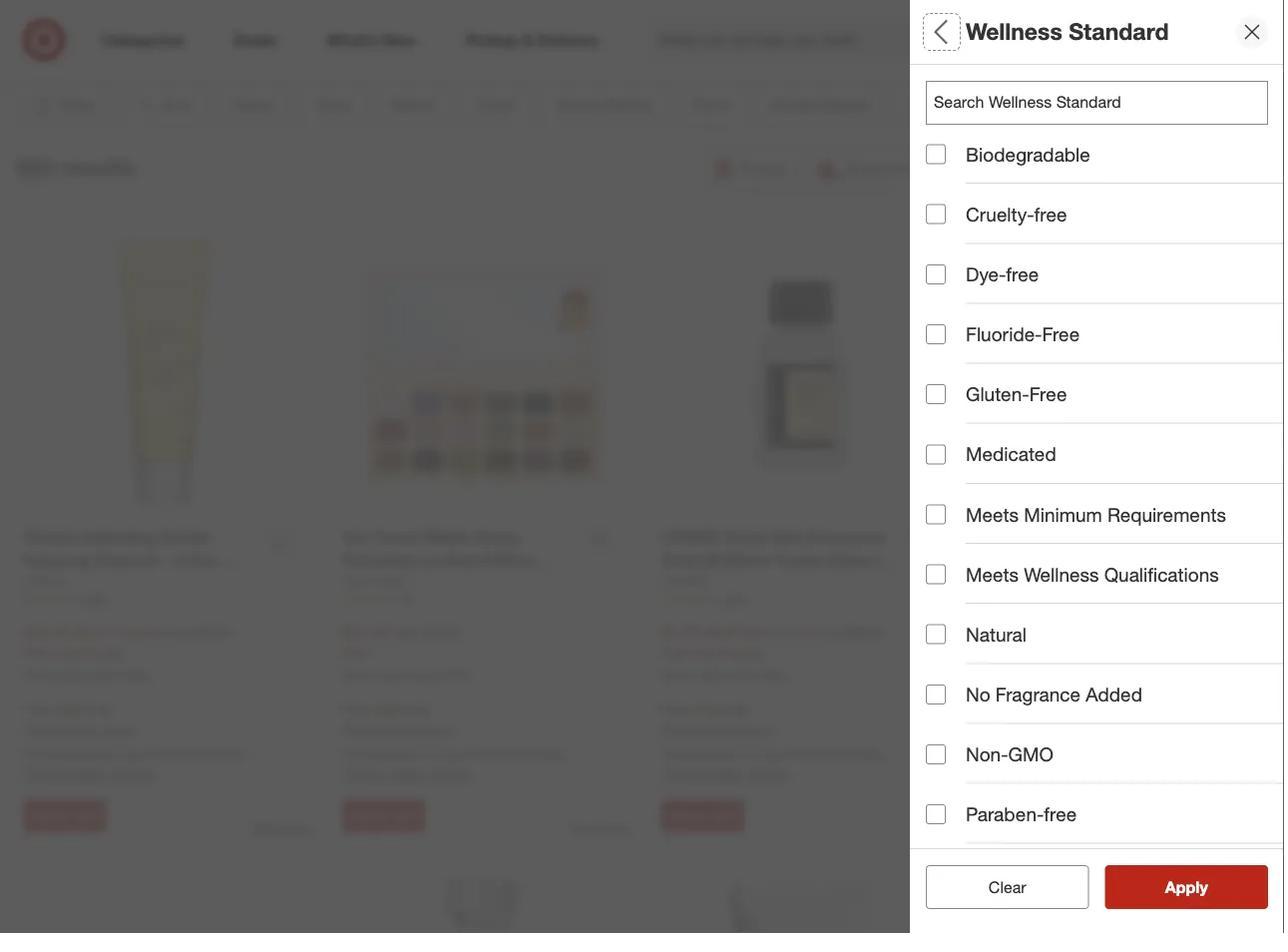 Task type: describe. For each thing, give the bounding box(es) containing it.
584
[[16, 154, 54, 182]]

3 stores from the left
[[753, 766, 791, 784]]

Dye-free checkbox
[[927, 264, 947, 284]]

check nearby stores button for $27.00
[[343, 765, 472, 785]]

$5.95
[[662, 622, 701, 642]]

natural
[[966, 623, 1027, 646]]

shipping down $27.00 reg $54.00 sale when purchased online
[[374, 701, 428, 719]]

paraben-
[[966, 803, 1045, 826]]

available for $27.00
[[369, 746, 423, 764]]

3 austin from the left
[[762, 746, 801, 764]]

exclusions apply. link up gmo
[[986, 723, 1094, 741]]

stores for $27.00
[[434, 766, 472, 784]]

exclusions apply. link for first check nearby stores button from right
[[667, 722, 775, 740]]

6
[[405, 593, 411, 608]]

Non-GMO checkbox
[[927, 745, 947, 765]]

dye-free
[[966, 263, 1040, 286]]

qualifications
[[1105, 563, 1220, 586]]

1997 link
[[662, 592, 941, 609]]

$8.50
[[848, 624, 882, 641]]

fragrance
[[996, 683, 1081, 706]]

color beige; black; blue; brown; gold; gray; clear; orange; pink; 
[[927, 88, 1285, 132]]

wellness standard inside wellness standard button
[[927, 585, 1094, 608]]

clear button
[[927, 866, 1090, 910]]

clear for clear
[[989, 878, 1027, 897]]

gluten-free
[[966, 383, 1068, 406]]

health facts button
[[927, 424, 1285, 494]]

check nearby stores button for $24.00
[[23, 765, 153, 785]]

orange;
[[1200, 114, 1247, 132]]

( for $5.95
[[705, 624, 709, 641]]

free shipping * * exclusions apply. not available at austin south lamar check nearby stores for $27.00
[[343, 701, 566, 784]]

pink;
[[1251, 114, 1281, 132]]

when inside $27.00 reg $54.00 sale when purchased online
[[343, 669, 374, 684]]

exclusions for first check nearby stores button from right
[[667, 722, 734, 740]]

skin type button
[[927, 634, 1285, 704]]

facts
[[990, 445, 1039, 468]]

available for $24.00
[[50, 746, 104, 764]]

fpo/apo button
[[927, 774, 1285, 844]]

free for cruelty-
[[1035, 203, 1068, 226]]

fair;
[[927, 324, 953, 341]]

1997
[[724, 593, 751, 608]]

/fluid
[[743, 624, 774, 641]]

discount
[[927, 724, 1007, 747]]

$10
[[1087, 254, 1110, 271]]

south for $27.00
[[486, 746, 523, 764]]

865
[[85, 593, 105, 608]]

gluten-
[[966, 383, 1030, 406]]

added
[[1086, 683, 1143, 706]]

type
[[971, 655, 1013, 678]]

see results
[[1145, 878, 1230, 897]]

all filters dialog
[[911, 0, 1285, 934]]

No Fragrance Added checkbox
[[927, 685, 947, 705]]

paraben-free
[[966, 803, 1078, 826]]

apply
[[1166, 878, 1209, 897]]

austin for $27.00
[[443, 746, 482, 764]]

search
[[1018, 32, 1066, 51]]

Paraben-free checkbox
[[927, 805, 947, 825]]

$24.00
[[23, 622, 71, 642]]

3 at from the left
[[746, 746, 758, 764]]

apply. inside free shipping * * exclusions apply.
[[1057, 723, 1094, 741]]

online inside $5.95 ( $5.89 /fluid ounce ) reg $8.50 sale ends today when purchased online
[[757, 669, 789, 684]]

$30.00
[[188, 624, 230, 641]]

not for $24.00
[[23, 746, 46, 764]]

not for $27.00
[[343, 746, 365, 764]]

Gluten-Free checkbox
[[927, 385, 947, 404]]

865 link
[[23, 592, 303, 609]]

$15
[[1183, 254, 1206, 271]]

product form button
[[927, 354, 1285, 424]]

Cruelty-free checkbox
[[927, 204, 947, 224]]

gmo
[[1009, 743, 1054, 766]]

) inside $5.95 ( $5.89 /fluid ounce ) reg $8.50 sale ends today when purchased online
[[816, 624, 820, 641]]

concealing
[[1101, 534, 1172, 551]]

Biodegradable checkbox
[[927, 144, 947, 164]]

requirements
[[1108, 503, 1227, 526]]

purchased inside $5.95 ( $5.89 /fluid ounce ) reg $8.50 sale ends today when purchased online
[[696, 669, 753, 684]]

medium
[[996, 324, 1047, 341]]

check for $27.00
[[343, 766, 383, 784]]

no fragrance added
[[966, 683, 1143, 706]]

3 nearby from the left
[[706, 766, 749, 784]]

$8.40
[[1035, 623, 1074, 643]]

color inside benefit blending; color correction; concealing
[[990, 534, 1024, 551]]

rating
[[985, 158, 1044, 181]]

sale inside the $24.00 ( $5.71 /ounce ) reg $30.00 sale ends today when purchased online
[[23, 645, 51, 662]]

filters
[[960, 18, 1022, 46]]

non-gmo
[[966, 743, 1054, 766]]

shade
[[927, 298, 983, 321]]

guest rating button
[[927, 145, 1285, 215]]

$3.50 - $8.40 sale ends today
[[981, 623, 1082, 663]]

health facts
[[927, 445, 1039, 468]]

-
[[1025, 623, 1031, 643]]

reg inside $5.95 ( $5.89 /fluid ounce ) reg $8.50 sale ends today when purchased online
[[824, 624, 844, 641]]

austin for $24.00
[[124, 746, 163, 764]]

Fluoride-Free checkbox
[[927, 324, 947, 344]]

3 available from the left
[[688, 746, 742, 764]]

product form
[[927, 375, 1050, 398]]

price $0  –  $4.99; $5  –  $9.99; $10  –  $14.99; $15  –  $19.99; $
[[927, 228, 1285, 271]]

medicated
[[966, 443, 1057, 466]]

nearby for $27.00
[[387, 766, 430, 784]]

cruelty-
[[966, 203, 1035, 226]]

sponsored for $24.00
[[251, 822, 310, 837]]

wellness right all
[[966, 18, 1063, 46]]

fluoride-free
[[966, 323, 1080, 346]]

all
[[1021, 878, 1037, 897]]

3 not from the left
[[662, 746, 684, 764]]

$9.99;
[[1046, 254, 1084, 271]]

meets minimum requirements
[[966, 503, 1227, 526]]

color inside color beige; black; blue; brown; gold; gray; clear; orange; pink;
[[927, 88, 976, 111]]

price
[[927, 228, 973, 251]]

exclusions for check nearby stores button related to $27.00
[[348, 722, 414, 740]]

3 check nearby stores button from the left
[[662, 765, 791, 785]]

search button
[[1018, 18, 1066, 66]]

reg inside $27.00 reg $54.00 sale when purchased online
[[394, 624, 415, 641]]

clear all button
[[927, 866, 1090, 910]]

meets for meets wellness qualifications
[[966, 563, 1019, 586]]



Task type: locate. For each thing, give the bounding box(es) containing it.
0 horizontal spatial check
[[23, 766, 64, 784]]

2 horizontal spatial today
[[1047, 646, 1082, 663]]

2 horizontal spatial ends
[[1012, 646, 1043, 663]]

all filters
[[927, 18, 1022, 46]]

0 horizontal spatial free shipping * * exclusions apply. not available at austin south lamar check nearby stores
[[23, 701, 247, 784]]

online down /fluid
[[757, 669, 789, 684]]

ends down -
[[1012, 646, 1043, 663]]

wellness standard
[[966, 18, 1170, 46], [927, 585, 1094, 608]]

online
[[118, 669, 150, 684], [437, 669, 470, 684], [757, 669, 789, 684]]

1 horizontal spatial today
[[728, 645, 763, 662]]

2 horizontal spatial nearby
[[706, 766, 749, 784]]

Natural checkbox
[[927, 625, 947, 645]]

sponsored for $27.00
[[570, 822, 630, 837]]

purchased down $54.00
[[377, 669, 434, 684]]

$5
[[1007, 254, 1022, 271]]

2 horizontal spatial available
[[688, 746, 742, 764]]

$5.95 ( $5.89 /fluid ounce ) reg $8.50 sale ends today when purchased online
[[662, 622, 882, 684]]

1 horizontal spatial online
[[437, 669, 470, 684]]

1 purchased from the left
[[58, 669, 115, 684]]

$5.71
[[79, 624, 113, 641]]

2 horizontal spatial stores
[[753, 766, 791, 784]]

2 horizontal spatial reg
[[824, 624, 844, 641]]

ends down $5.89
[[693, 645, 724, 662]]

What can we help you find? suggestions appear below search field
[[648, 18, 1032, 62]]

today inside $3.50 - $8.40 sale ends today
[[1047, 646, 1082, 663]]

0 horizontal spatial at
[[108, 746, 120, 764]]

1 horizontal spatial color
[[990, 534, 1024, 551]]

0 horizontal spatial ends
[[55, 645, 86, 662]]

clear down paraben-
[[989, 878, 1027, 897]]

purchased down $5.71
[[58, 669, 115, 684]]

1 vertical spatial standard
[[1012, 585, 1094, 608]]

1 when from the left
[[23, 669, 55, 684]]

2 horizontal spatial check
[[662, 766, 702, 784]]

0 vertical spatial meets
[[966, 503, 1019, 526]]

3 south from the left
[[805, 746, 842, 764]]

2 horizontal spatial not
[[662, 746, 684, 764]]

1 vertical spatial free
[[1007, 263, 1040, 286]]

free
[[1043, 323, 1080, 346], [1030, 383, 1068, 406], [23, 701, 51, 719], [343, 701, 370, 719], [662, 701, 690, 719], [981, 702, 1009, 720]]

1 south from the left
[[166, 746, 204, 764]]

2 purchased from the left
[[377, 669, 434, 684]]

1 horizontal spatial available
[[369, 746, 423, 764]]

1 vertical spatial results
[[1178, 878, 1230, 897]]

standard
[[1069, 18, 1170, 46], [1012, 585, 1094, 608]]

9227 link
[[981, 593, 1262, 610]]

reg left $8.50
[[824, 624, 844, 641]]

gray;
[[1127, 114, 1158, 132]]

1 at from the left
[[108, 746, 120, 764]]

lamar
[[207, 746, 247, 764], [527, 746, 566, 764], [846, 746, 885, 764]]

ends
[[55, 645, 86, 662], [693, 645, 724, 662], [1012, 646, 1043, 663]]

2 clear from the left
[[989, 878, 1027, 897]]

0 horizontal spatial when
[[23, 669, 55, 684]]

1 sponsored from the left
[[251, 822, 310, 837]]

$24.00 ( $5.71 /ounce ) reg $30.00 sale ends today when purchased online
[[23, 622, 230, 684]]

2 horizontal spatial south
[[805, 746, 842, 764]]

3 lamar from the left
[[846, 746, 885, 764]]

1 horizontal spatial when
[[343, 669, 374, 684]]

2 horizontal spatial lamar
[[846, 746, 885, 764]]

nearby for $24.00
[[68, 766, 110, 784]]

2 available from the left
[[369, 746, 423, 764]]

shipping inside free shipping * * exclusions apply.
[[1013, 702, 1066, 720]]

clear for clear all
[[979, 878, 1017, 897]]

at for $27.00
[[427, 746, 439, 764]]

purchased inside the $24.00 ( $5.71 /ounce ) reg $30.00 sale ends today when purchased online
[[58, 669, 115, 684]]

online inside the $24.00 ( $5.71 /ounce ) reg $30.00 sale ends today when purchased online
[[118, 669, 150, 684]]

0 horizontal spatial austin
[[124, 746, 163, 764]]

3 purchased from the left
[[696, 669, 753, 684]]

2 horizontal spatial austin
[[762, 746, 801, 764]]

free shipping * * exclusions apply.
[[981, 702, 1094, 741]]

2 ) from the left
[[816, 624, 820, 641]]

$5.89
[[709, 624, 743, 641]]

clear all
[[979, 878, 1037, 897]]

2 ( from the left
[[705, 624, 709, 641]]

1 horizontal spatial check nearby stores button
[[343, 765, 472, 785]]

results inside see results button
[[1178, 878, 1230, 897]]

$3.50
[[981, 623, 1020, 643]]

free for paraben-
[[1045, 803, 1078, 826]]

when down $27.00
[[343, 669, 374, 684]]

today down $8.40
[[1047, 646, 1082, 663]]

2 vertical spatial free
[[1045, 803, 1078, 826]]

( right $5.95
[[705, 624, 709, 641]]

$4.99;
[[965, 254, 1003, 271]]

1 horizontal spatial purchased
[[377, 669, 434, 684]]

1 horizontal spatial check
[[343, 766, 383, 784]]

austin
[[124, 746, 163, 764], [443, 746, 482, 764], [762, 746, 801, 764]]

0 horizontal spatial results
[[61, 154, 135, 182]]

purchased down $5.89
[[696, 669, 753, 684]]

guest rating
[[927, 158, 1044, 181]]

lamar for $27.00
[[527, 746, 566, 764]]

discount button
[[927, 704, 1285, 774]]

standard inside dialog
[[1069, 18, 1170, 46]]

1 stores from the left
[[114, 766, 153, 784]]

2 online from the left
[[437, 669, 470, 684]]

0 vertical spatial results
[[61, 154, 135, 182]]

1 horizontal spatial at
[[427, 746, 439, 764]]

sale down $24.00
[[23, 645, 51, 662]]

1 ( from the left
[[75, 624, 79, 641]]

blending;
[[927, 534, 986, 551]]

2 lamar from the left
[[527, 746, 566, 764]]

0 horizontal spatial online
[[118, 669, 150, 684]]

benefit blending; color correction; concealing
[[927, 508, 1172, 551]]

1 horizontal spatial not
[[343, 746, 365, 764]]

standard inside button
[[1012, 585, 1094, 608]]

) down 865 link
[[156, 624, 160, 641]]

exclusions apply. link down $5.95 ( $5.89 /fluid ounce ) reg $8.50 sale ends today when purchased online
[[667, 722, 775, 740]]

brown;
[[1045, 114, 1088, 132]]

1 not from the left
[[23, 746, 46, 764]]

1 vertical spatial meets
[[966, 563, 1019, 586]]

apply. down $5.95 ( $5.89 /fluid ounce ) reg $8.50 sale ends today when purchased online
[[738, 722, 775, 740]]

0 vertical spatial wellness standard
[[966, 18, 1170, 46]]

apply.
[[99, 722, 137, 740], [418, 722, 456, 740], [738, 722, 775, 740], [1057, 723, 1094, 741]]

$27.00 reg $54.00 sale when purchased online
[[343, 622, 470, 684]]

0 horizontal spatial available
[[50, 746, 104, 764]]

today inside $5.95 ( $5.89 /fluid ounce ) reg $8.50 sale ends today when purchased online
[[728, 645, 763, 662]]

sale down $3.50 on the right bottom of the page
[[981, 646, 1009, 663]]

1 available from the left
[[50, 746, 104, 764]]

1 check from the left
[[23, 766, 64, 784]]

biodegradable
[[966, 143, 1091, 166]]

clear inside button
[[989, 878, 1027, 897]]

standard right search
[[1069, 18, 1170, 46]]

0 vertical spatial free
[[1035, 203, 1068, 226]]

3 check from the left
[[662, 766, 702, 784]]

1 horizontal spatial stores
[[434, 766, 472, 784]]

apply. for $24.00's check nearby stores button
[[99, 722, 137, 740]]

sale inside $27.00 reg $54.00 sale when purchased online
[[343, 645, 370, 662]]

0 horizontal spatial (
[[75, 624, 79, 641]]

2 free shipping * * exclusions apply. not available at austin south lamar check nearby stores from the left
[[343, 701, 566, 784]]

shade range fair; light; medium
[[927, 298, 1047, 341]]

2 check from the left
[[343, 766, 383, 784]]

1 horizontal spatial free shipping * * exclusions apply. not available at austin south lamar check nearby stores
[[343, 701, 566, 784]]

south
[[166, 746, 204, 764], [486, 746, 523, 764], [805, 746, 842, 764]]

wellness standard up $3.50 on the right bottom of the page
[[927, 585, 1094, 608]]

skin
[[927, 655, 965, 678]]

$19.99;
[[1230, 254, 1276, 271]]

1 check nearby stores button from the left
[[23, 765, 153, 785]]

0 horizontal spatial purchased
[[58, 669, 115, 684]]

when inside the $24.00 ( $5.71 /ounce ) reg $30.00 sale ends today when purchased online
[[23, 669, 55, 684]]

online inside $27.00 reg $54.00 sale when purchased online
[[437, 669, 470, 684]]

online down /ounce
[[118, 669, 150, 684]]

0 horizontal spatial check nearby stores button
[[23, 765, 153, 785]]

2 check nearby stores button from the left
[[343, 765, 472, 785]]

free shipping * * exclusions apply. not available at austin south lamar check nearby stores for $24.00
[[23, 701, 247, 784]]

ends inside $3.50 - $8.40 sale ends today
[[1012, 646, 1043, 663]]

results for 584 results
[[61, 154, 135, 182]]

today inside the $24.00 ( $5.71 /ounce ) reg $30.00 sale ends today when purchased online
[[89, 645, 125, 662]]

apply. down the $24.00 ( $5.71 /ounce ) reg $30.00 sale ends today when purchased online
[[99, 722, 137, 740]]

2 stores from the left
[[434, 766, 472, 784]]

exclusions apply. link down $27.00 reg $54.00 sale when purchased online
[[348, 722, 456, 740]]

584 results
[[16, 154, 135, 182]]

exclusions for $24.00's check nearby stores button
[[28, 722, 95, 740]]

advertisement region
[[43, 0, 1242, 47]]

check nearby stores button
[[23, 765, 153, 785], [343, 765, 472, 785], [662, 765, 791, 785]]

purchased
[[58, 669, 115, 684], [377, 669, 434, 684], [696, 669, 753, 684]]

2 horizontal spatial purchased
[[696, 669, 753, 684]]

2 meets from the top
[[966, 563, 1019, 586]]

0 horizontal spatial not
[[23, 746, 46, 764]]

fpo/apo
[[927, 794, 1013, 817]]

free down gmo
[[1045, 803, 1078, 826]]

see
[[1145, 878, 1174, 897]]

0 horizontal spatial color
[[927, 88, 976, 111]]

apply button
[[1106, 866, 1269, 910]]

guest
[[927, 158, 980, 181]]

minimum
[[1025, 503, 1103, 526]]

apply. for check nearby stores button related to $27.00
[[418, 722, 456, 740]]

meets up the blending;
[[966, 503, 1019, 526]]

meets down the blending;
[[966, 563, 1019, 586]]

3 online from the left
[[757, 669, 789, 684]]

free for dye-
[[1007, 263, 1040, 286]]

2 south from the left
[[486, 746, 523, 764]]

free inside free shipping * * exclusions apply.
[[981, 702, 1009, 720]]

non-
[[966, 743, 1009, 766]]

form
[[1004, 375, 1050, 398]]

2 when from the left
[[343, 669, 374, 684]]

Medicated checkbox
[[927, 445, 947, 465]]

1 ) from the left
[[156, 624, 160, 641]]

2 austin from the left
[[443, 746, 482, 764]]

2 not from the left
[[343, 746, 365, 764]]

2 horizontal spatial check nearby stores button
[[662, 765, 791, 785]]

0 horizontal spatial sponsored
[[251, 822, 310, 837]]

shipping down $5.95 ( $5.89 /fluid ounce ) reg $8.50 sale ends today when purchased online
[[694, 701, 747, 719]]

when inside $5.95 ( $5.89 /fluid ounce ) reg $8.50 sale ends today when purchased online
[[662, 669, 693, 684]]

stores for $24.00
[[114, 766, 153, 784]]

dye-
[[966, 263, 1007, 286]]

1 austin from the left
[[124, 746, 163, 764]]

stores
[[114, 766, 153, 784], [434, 766, 472, 784], [753, 766, 791, 784]]

meets wellness qualifications
[[966, 563, 1220, 586]]

sale inside $3.50 - $8.40 sale ends today
[[981, 646, 1009, 663]]

exclusions
[[28, 722, 95, 740], [348, 722, 414, 740], [667, 722, 734, 740], [986, 723, 1053, 741]]

( for $24.00
[[75, 624, 79, 641]]

1 free shipping * * exclusions apply. not available at austin south lamar check nearby stores from the left
[[23, 701, 247, 784]]

when
[[23, 669, 55, 684], [343, 669, 374, 684], [662, 669, 693, 684]]

$0
[[927, 254, 941, 271]]

free shipping * * exclusions apply. not available at austin south lamar check nearby stores
[[23, 701, 247, 784], [343, 701, 566, 784], [662, 701, 885, 784]]

at for $24.00
[[108, 746, 120, 764]]

not
[[23, 746, 46, 764], [343, 746, 365, 764], [662, 746, 684, 764]]

2 sponsored from the left
[[570, 822, 630, 837]]

free up $9.99;
[[1035, 203, 1068, 226]]

2 horizontal spatial online
[[757, 669, 789, 684]]

2 horizontal spatial when
[[662, 669, 693, 684]]

2 at from the left
[[427, 746, 439, 764]]

online down $54.00
[[437, 669, 470, 684]]

0 horizontal spatial today
[[89, 645, 125, 662]]

exclusions apply. link for $24.00's check nearby stores button
[[28, 722, 137, 740]]

exclusions inside free shipping * * exclusions apply.
[[986, 723, 1053, 741]]

ounce
[[778, 624, 816, 641]]

no
[[966, 683, 991, 706]]

light;
[[957, 324, 992, 341]]

apply. for first check nearby stores button from right
[[738, 722, 775, 740]]

Meets Wellness Qualifications checkbox
[[927, 565, 947, 585]]

ends inside $5.95 ( $5.89 /fluid ounce ) reg $8.50 sale ends today when purchased online
[[693, 645, 724, 662]]

None text field
[[927, 81, 1269, 125]]

3 reg from the left
[[824, 624, 844, 641]]

1 vertical spatial wellness standard
[[927, 585, 1094, 608]]

wellness standard button
[[927, 564, 1285, 634]]

range
[[988, 298, 1047, 321]]

black;
[[969, 114, 1007, 132]]

correction;
[[1028, 534, 1098, 551]]

( inside $5.95 ( $5.89 /fluid ounce ) reg $8.50 sale ends today when purchased online
[[705, 624, 709, 641]]

1 horizontal spatial lamar
[[527, 746, 566, 764]]

0 vertical spatial color
[[927, 88, 976, 111]]

1 clear from the left
[[979, 878, 1017, 897]]

0 horizontal spatial lamar
[[207, 746, 247, 764]]

0 vertical spatial standard
[[1069, 18, 1170, 46]]

cruelty-free
[[966, 203, 1068, 226]]

1 online from the left
[[118, 669, 150, 684]]

color up beige;
[[927, 88, 976, 111]]

when down $24.00
[[23, 669, 55, 684]]

( right $24.00
[[75, 624, 79, 641]]

color right the blending;
[[990, 534, 1024, 551]]

standard up $8.40
[[1012, 585, 1094, 608]]

results right "see"
[[1178, 878, 1230, 897]]

reg down '6'
[[394, 624, 415, 641]]

clear left all
[[979, 878, 1017, 897]]

wellness down meets wellness qualifications 'checkbox'
[[927, 585, 1006, 608]]

product
[[927, 375, 998, 398]]

wellness standard up color beige; black; blue; brown; gold; gray; clear; orange; pink;
[[966, 18, 1170, 46]]

Meets Minimum Requirements checkbox
[[927, 505, 947, 525]]

purchased inside $27.00 reg $54.00 sale when purchased online
[[377, 669, 434, 684]]

free up range
[[1007, 263, 1040, 286]]

reg down 865 link
[[164, 624, 185, 641]]

1 horizontal spatial reg
[[394, 624, 415, 641]]

today down $5.71
[[89, 645, 125, 662]]

$54.00
[[419, 624, 461, 641]]

wellness up 9227
[[1025, 563, 1100, 586]]

shipping up gmo
[[1013, 702, 1066, 720]]

apply. down no fragrance added
[[1057, 723, 1094, 741]]

3 when from the left
[[662, 669, 693, 684]]

1 meets from the top
[[966, 503, 1019, 526]]

1 horizontal spatial south
[[486, 746, 523, 764]]

check for $24.00
[[23, 766, 64, 784]]

7 link
[[1221, 18, 1265, 62]]

shipping down the $24.00 ( $5.71 /ounce ) reg $30.00 sale ends today when purchased online
[[55, 701, 108, 719]]

sale down $27.00
[[343, 645, 370, 662]]

1 horizontal spatial results
[[1178, 878, 1230, 897]]

skin type
[[927, 655, 1013, 678]]

) inside the $24.00 ( $5.71 /ounce ) reg $30.00 sale ends today when purchased online
[[156, 624, 160, 641]]

1 horizontal spatial )
[[816, 624, 820, 641]]

$
[[1279, 254, 1285, 271]]

wellness
[[966, 18, 1063, 46], [1025, 563, 1100, 586], [927, 585, 1006, 608]]

6 link
[[343, 592, 622, 609]]

sale inside $5.95 ( $5.89 /fluid ounce ) reg $8.50 sale ends today when purchased online
[[662, 645, 689, 662]]

all
[[927, 18, 954, 46]]

lamar for $24.00
[[207, 746, 247, 764]]

2 nearby from the left
[[387, 766, 430, 784]]

1 horizontal spatial nearby
[[387, 766, 430, 784]]

none text field inside wellness standard dialog
[[927, 81, 1269, 125]]

$14.99;
[[1134, 254, 1180, 271]]

wellness inside wellness standard button
[[927, 585, 1006, 608]]

clear inside 'button'
[[979, 878, 1017, 897]]

2 reg from the left
[[394, 624, 415, 641]]

today down /fluid
[[728, 645, 763, 662]]

ends inside the $24.00 ( $5.71 /ounce ) reg $30.00 sale ends today when purchased online
[[55, 645, 86, 662]]

when down $5.95
[[662, 669, 693, 684]]

0 horizontal spatial south
[[166, 746, 204, 764]]

exclusions apply. link
[[28, 722, 137, 740], [348, 722, 456, 740], [667, 722, 775, 740], [986, 723, 1094, 741]]

reg inside the $24.00 ( $5.71 /ounce ) reg $30.00 sale ends today when purchased online
[[164, 624, 185, 641]]

0 horizontal spatial stores
[[114, 766, 153, 784]]

reg
[[164, 624, 185, 641], [394, 624, 415, 641], [824, 624, 844, 641]]

check
[[23, 766, 64, 784], [343, 766, 383, 784], [662, 766, 702, 784]]

wellness standard inside wellness standard dialog
[[966, 18, 1170, 46]]

exclusions apply. link for check nearby stores button related to $27.00
[[348, 722, 456, 740]]

health
[[927, 445, 985, 468]]

ends down $24.00
[[55, 645, 86, 662]]

( inside the $24.00 ( $5.71 /ounce ) reg $30.00 sale ends today when purchased online
[[75, 624, 79, 641]]

1 vertical spatial color
[[990, 534, 1024, 551]]

wellness standard dialog
[[911, 0, 1285, 934]]

clear;
[[1162, 114, 1196, 132]]

apply. down $27.00 reg $54.00 sale when purchased online
[[418, 722, 456, 740]]

fluoride-
[[966, 323, 1043, 346]]

) down the 1997 "link"
[[816, 624, 820, 641]]

$27.00
[[343, 622, 391, 642]]

1 horizontal spatial austin
[[443, 746, 482, 764]]

1 nearby from the left
[[68, 766, 110, 784]]

south for $24.00
[[166, 746, 204, 764]]

2 horizontal spatial at
[[746, 746, 758, 764]]

0 horizontal spatial reg
[[164, 624, 185, 641]]

7
[[1251, 20, 1257, 33]]

1 lamar from the left
[[207, 746, 247, 764]]

exclusions apply. link down the $24.00 ( $5.71 /ounce ) reg $30.00 sale ends today when purchased online
[[28, 722, 137, 740]]

/ounce
[[113, 624, 156, 641]]

2 horizontal spatial free shipping * * exclusions apply. not available at austin south lamar check nearby stores
[[662, 701, 885, 784]]

meets for meets minimum requirements
[[966, 503, 1019, 526]]

0 horizontal spatial )
[[156, 624, 160, 641]]

9227
[[1043, 594, 1070, 609]]

results right 584
[[61, 154, 135, 182]]

1 horizontal spatial (
[[705, 624, 709, 641]]

3 free shipping * * exclusions apply. not available at austin south lamar check nearby stores from the left
[[662, 701, 885, 784]]

1 reg from the left
[[164, 624, 185, 641]]

results for see results
[[1178, 878, 1230, 897]]

0 horizontal spatial nearby
[[68, 766, 110, 784]]

1 horizontal spatial sponsored
[[570, 822, 630, 837]]

1 horizontal spatial ends
[[693, 645, 724, 662]]

sale down $5.95
[[662, 645, 689, 662]]



Task type: vqa. For each thing, say whether or not it's contained in the screenshot.
) inside the $24.00 ( $5.71 /ounce ) reg $30.00 sale ends today when purchased online
yes



